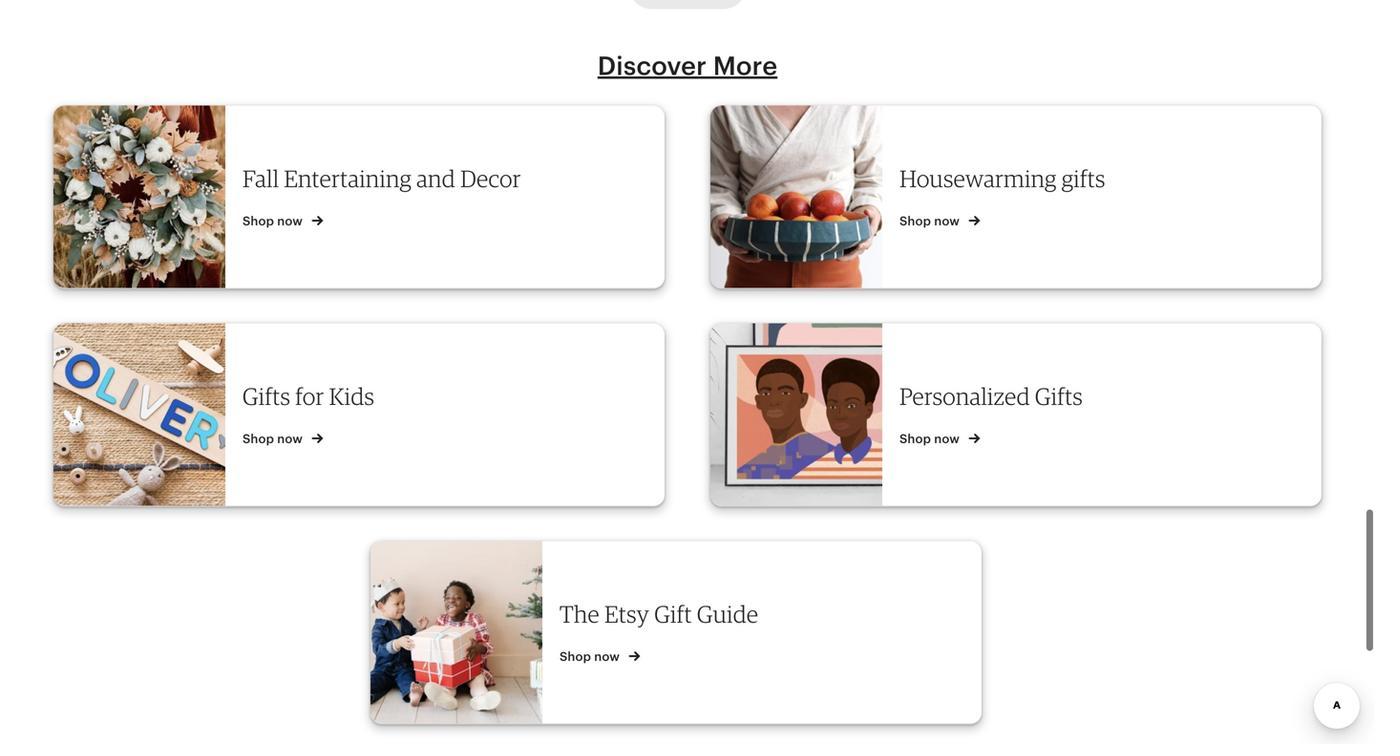 Task type: describe. For each thing, give the bounding box(es) containing it.
gifts
[[1062, 164, 1106, 192]]

shop now for the
[[560, 650, 623, 664]]

housewarming
[[900, 164, 1057, 192]]

shop now down personalized
[[900, 432, 963, 446]]

now down personalized
[[935, 432, 960, 446]]

now for housewarming
[[935, 214, 960, 228]]

decor
[[461, 164, 521, 192]]

discover more
[[598, 51, 778, 81]]

and
[[417, 164, 456, 192]]

shop down gifts for kids
[[243, 432, 274, 446]]

etsy
[[605, 600, 650, 628]]

shop now for housewarming
[[900, 214, 963, 228]]

more
[[713, 51, 778, 81]]

shop for fall entertaining and decor
[[243, 214, 274, 228]]

now for fall
[[277, 214, 303, 228]]

personalized gifts
[[900, 382, 1084, 410]]

discover more link
[[598, 51, 778, 81]]

for
[[296, 382, 324, 410]]

guide
[[697, 600, 759, 628]]

shop down personalized
[[900, 432, 932, 446]]

personalized
[[900, 382, 1031, 410]]

the
[[560, 600, 600, 628]]



Task type: locate. For each thing, give the bounding box(es) containing it.
1 horizontal spatial gifts
[[1036, 382, 1084, 410]]

2 gifts from the left
[[1036, 382, 1084, 410]]

gifts for kids
[[243, 382, 375, 410]]

gifts left 'for' on the bottom
[[243, 382, 291, 410]]

0 horizontal spatial gifts
[[243, 382, 291, 410]]

shop
[[243, 214, 274, 228], [900, 214, 932, 228], [243, 432, 274, 446], [900, 432, 932, 446], [560, 650, 591, 664]]

shop down housewarming
[[900, 214, 932, 228]]

now
[[277, 214, 303, 228], [935, 214, 960, 228], [277, 432, 303, 446], [935, 432, 960, 446], [595, 650, 620, 664]]

shop now
[[243, 214, 306, 228], [900, 214, 963, 228], [243, 432, 306, 446], [900, 432, 963, 446], [560, 650, 623, 664]]

shop now down the
[[560, 650, 623, 664]]

gifts right personalized
[[1036, 382, 1084, 410]]

discover
[[598, 51, 707, 81]]

shop down the
[[560, 650, 591, 664]]

1 gifts from the left
[[243, 382, 291, 410]]

shop now for fall
[[243, 214, 306, 228]]

shop now down gifts for kids
[[243, 432, 306, 446]]

kids
[[329, 382, 375, 410]]

now down fall
[[277, 214, 303, 228]]

shop now down fall
[[243, 214, 306, 228]]

the etsy gift guide
[[560, 600, 759, 628]]

shop for the etsy gift guide
[[560, 650, 591, 664]]

housewarming gifts
[[900, 164, 1106, 192]]

gift
[[655, 600, 692, 628]]

fall
[[243, 164, 279, 192]]

entertaining
[[284, 164, 412, 192]]

shop down fall
[[243, 214, 274, 228]]

now down etsy
[[595, 650, 620, 664]]

now down gifts for kids
[[277, 432, 303, 446]]

now down housewarming
[[935, 214, 960, 228]]

fall entertaining and decor
[[243, 164, 521, 192]]

shop now down housewarming
[[900, 214, 963, 228]]

shop for housewarming gifts
[[900, 214, 932, 228]]

gifts
[[243, 382, 291, 410], [1036, 382, 1084, 410]]

now for the
[[595, 650, 620, 664]]



Task type: vqa. For each thing, say whether or not it's contained in the screenshot.
the b inside 'a d b y NaturalAmor $ 10.20 $ 12.00 (15% off)'
no



